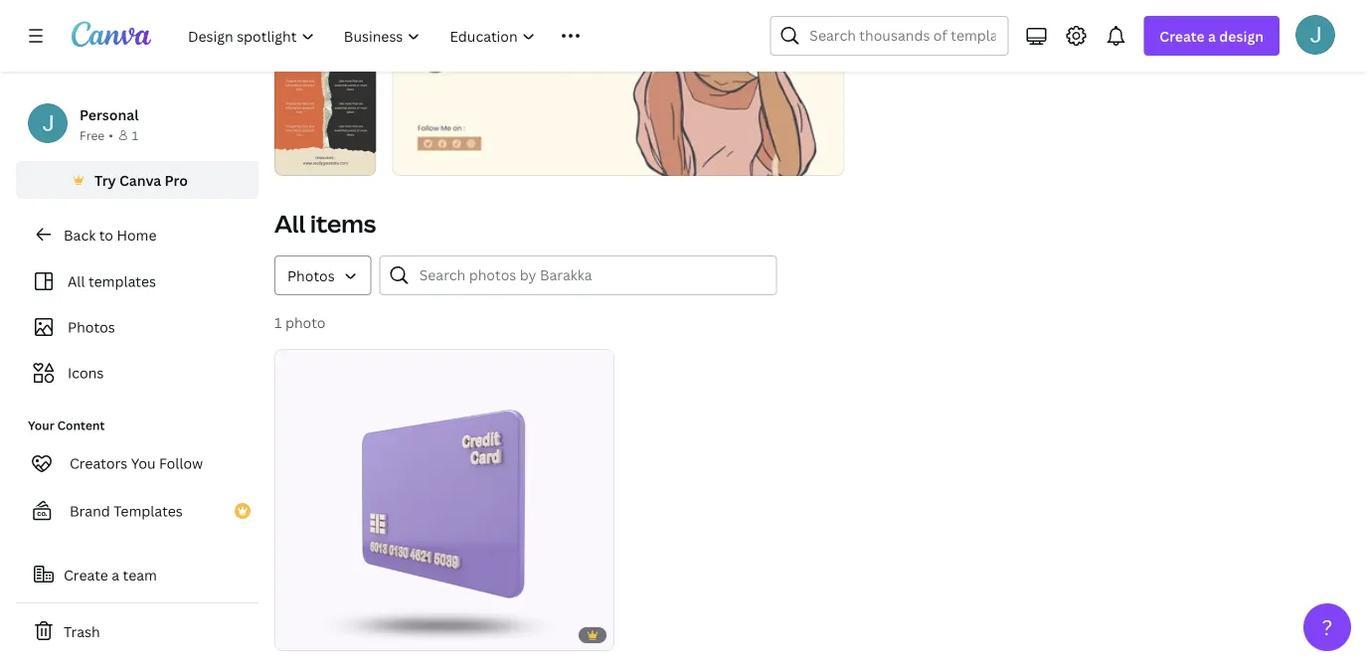 Task type: describe. For each thing, give the bounding box(es) containing it.
?
[[1322, 613, 1333, 642]]

templates
[[88, 272, 156, 291]]

try
[[95, 171, 116, 189]]

all for all templates
[[68, 272, 85, 291]]

? button
[[1304, 604, 1352, 652]]

creators you follow
[[70, 454, 203, 473]]

to
[[99, 225, 113, 244]]

personal
[[80, 105, 139, 124]]

create for create a team
[[64, 565, 108, 584]]

1 photo
[[275, 313, 326, 332]]

your content
[[28, 417, 105, 434]]

a for team
[[112, 565, 119, 584]]

team
[[123, 565, 157, 584]]

items
[[310, 207, 376, 240]]

you
[[131, 454, 156, 473]]

photos inside photos link
[[68, 318, 115, 337]]

icons
[[68, 364, 104, 382]]

create a design button
[[1144, 16, 1280, 56]]

try canva pro button
[[16, 161, 259, 199]]

free •
[[80, 127, 113, 143]]

create a team
[[64, 565, 157, 584]]

create a team button
[[16, 555, 259, 595]]

home
[[117, 225, 157, 244]]

follow
[[159, 454, 203, 473]]

trash link
[[16, 612, 259, 652]]

create a design
[[1160, 26, 1264, 45]]

photos link
[[28, 308, 247, 346]]



Task type: vqa. For each thing, say whether or not it's contained in the screenshot.
Personal
yes



Task type: locate. For each thing, give the bounding box(es) containing it.
0 vertical spatial all
[[275, 207, 305, 240]]

0 vertical spatial photos
[[287, 266, 335, 285]]

create left team
[[64, 565, 108, 584]]

all items
[[275, 207, 376, 240]]

creators you follow link
[[16, 444, 259, 483]]

a
[[1209, 26, 1216, 45], [112, 565, 119, 584]]

1 horizontal spatial a
[[1209, 26, 1216, 45]]

1 horizontal spatial create
[[1160, 26, 1205, 45]]

0 horizontal spatial a
[[112, 565, 119, 584]]

all templates link
[[28, 263, 247, 300]]

canva
[[119, 171, 161, 189]]

•
[[109, 127, 113, 143]]

1 for 1
[[132, 127, 139, 143]]

photos up icons at the left of the page
[[68, 318, 115, 337]]

create inside button
[[64, 565, 108, 584]]

Photos button
[[275, 256, 372, 295]]

1 horizontal spatial photos
[[287, 266, 335, 285]]

1 right "•" at left top
[[132, 127, 139, 143]]

1 vertical spatial a
[[112, 565, 119, 584]]

content
[[57, 417, 105, 434]]

all
[[275, 207, 305, 240], [68, 272, 85, 291]]

a left design on the top right of the page
[[1209, 26, 1216, 45]]

a left team
[[112, 565, 119, 584]]

create inside "dropdown button"
[[1160, 26, 1205, 45]]

photos inside photos button
[[287, 266, 335, 285]]

1 vertical spatial create
[[64, 565, 108, 584]]

free
[[80, 127, 105, 143]]

icons link
[[28, 354, 247, 392]]

pro
[[165, 171, 188, 189]]

0 vertical spatial 1
[[132, 127, 139, 143]]

brand
[[70, 502, 110, 521]]

group
[[275, 341, 615, 651]]

all for all items
[[275, 207, 305, 240]]

1 vertical spatial 1
[[275, 313, 282, 332]]

0 horizontal spatial 1
[[132, 127, 139, 143]]

1
[[132, 127, 139, 143], [275, 313, 282, 332]]

creators
[[70, 454, 128, 473]]

0 vertical spatial a
[[1209, 26, 1216, 45]]

1 left photo
[[275, 313, 282, 332]]

0 horizontal spatial all
[[68, 272, 85, 291]]

all left 'templates'
[[68, 272, 85, 291]]

0 horizontal spatial photos
[[68, 318, 115, 337]]

back to home link
[[16, 215, 259, 255]]

1 horizontal spatial all
[[275, 207, 305, 240]]

None search field
[[770, 16, 1009, 56]]

try canva pro
[[95, 171, 188, 189]]

photos
[[287, 266, 335, 285], [68, 318, 115, 337]]

Search search field
[[810, 17, 996, 55]]

a inside 'create a design' "dropdown button"
[[1209, 26, 1216, 45]]

a for design
[[1209, 26, 1216, 45]]

trash
[[64, 622, 100, 641]]

back to home
[[64, 225, 157, 244]]

brand templates
[[70, 502, 183, 521]]

your
[[28, 417, 54, 434]]

john smith image
[[1296, 15, 1336, 54]]

top level navigation element
[[175, 16, 722, 56], [175, 16, 722, 56]]

create for create a design
[[1160, 26, 1205, 45]]

photo
[[285, 313, 326, 332]]

photos up photo
[[287, 266, 335, 285]]

all left the items
[[275, 207, 305, 240]]

Search photos by Barakka search field
[[419, 257, 765, 294]]

1 horizontal spatial 1
[[275, 313, 282, 332]]

0 vertical spatial create
[[1160, 26, 1205, 45]]

create
[[1160, 26, 1205, 45], [64, 565, 108, 584]]

templates
[[114, 502, 183, 521]]

1 vertical spatial all
[[68, 272, 85, 291]]

brand templates link
[[16, 491, 259, 531]]

0 horizontal spatial create
[[64, 565, 108, 584]]

1 vertical spatial photos
[[68, 318, 115, 337]]

all templates
[[68, 272, 156, 291]]

1 for 1 photo
[[275, 313, 282, 332]]

back
[[64, 225, 96, 244]]

create left design on the top right of the page
[[1160, 26, 1205, 45]]

design
[[1220, 26, 1264, 45]]

a inside create a team button
[[112, 565, 119, 584]]



